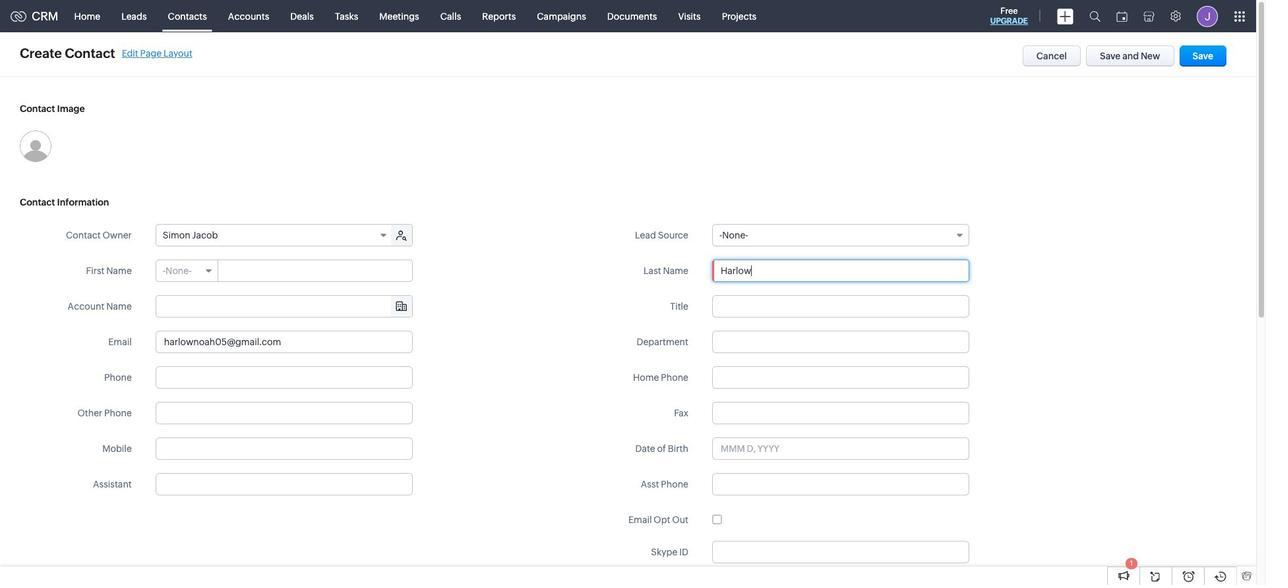 Task type: locate. For each thing, give the bounding box(es) containing it.
None text field
[[219, 261, 412, 282], [156, 296, 412, 317], [156, 331, 413, 354], [713, 331, 970, 354], [156, 367, 413, 389], [156, 402, 413, 425], [713, 402, 970, 425], [156, 438, 413, 461], [156, 474, 413, 496], [713, 474, 970, 496], [219, 261, 412, 282], [156, 296, 412, 317], [156, 331, 413, 354], [713, 331, 970, 354], [156, 367, 413, 389], [156, 402, 413, 425], [713, 402, 970, 425], [156, 438, 413, 461], [156, 474, 413, 496], [713, 474, 970, 496]]

search element
[[1082, 0, 1109, 32]]

None text field
[[713, 260, 970, 282], [713, 296, 970, 318], [713, 367, 970, 389], [713, 542, 970, 564], [713, 260, 970, 282], [713, 296, 970, 318], [713, 367, 970, 389], [713, 542, 970, 564]]

None field
[[713, 224, 970, 247], [156, 225, 392, 246], [156, 261, 218, 282], [156, 296, 412, 317], [713, 224, 970, 247], [156, 225, 392, 246], [156, 261, 218, 282], [156, 296, 412, 317]]

image image
[[20, 131, 51, 162]]

MMM D, YYYY text field
[[713, 438, 970, 461]]



Task type: describe. For each thing, give the bounding box(es) containing it.
profile image
[[1197, 6, 1219, 27]]

create menu image
[[1058, 8, 1074, 24]]

search image
[[1090, 11, 1101, 22]]

create menu element
[[1050, 0, 1082, 32]]

profile element
[[1190, 0, 1226, 32]]

calendar image
[[1117, 11, 1128, 21]]

logo image
[[11, 11, 26, 21]]



Task type: vqa. For each thing, say whether or not it's contained in the screenshot.
Morlong Associates (Sample) "link"
no



